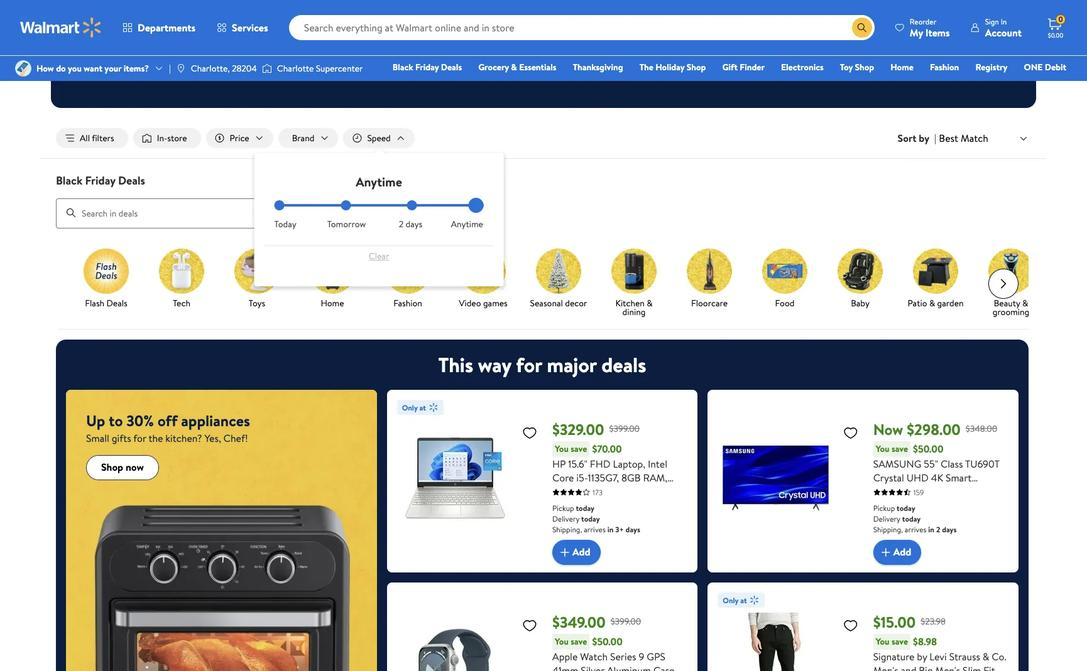 Task type: vqa. For each thing, say whether or not it's contained in the screenshot.
Appliances
yes



Task type: locate. For each thing, give the bounding box(es) containing it.
seasonal decor
[[530, 297, 587, 310]]

0 horizontal spatial black friday deals
[[56, 173, 145, 189]]

you down now
[[876, 443, 890, 455]]

4k
[[931, 471, 944, 485]]

arrives for $329.00
[[584, 525, 606, 535]]

delivery for now $298.00
[[873, 514, 901, 525]]

shipping, up add to cart image
[[553, 525, 582, 535]]

one
[[1024, 61, 1043, 74]]

days inside the pickup today delivery today shipping, arrives in 3+ days
[[626, 525, 640, 535]]

un55tu690tfxza
[[924, 485, 1008, 499]]

grocery & essentials link
[[473, 60, 562, 74]]

$348.00
[[966, 423, 998, 435]]

beauty
[[994, 297, 1021, 310]]

black friday deals
[[393, 61, 462, 74], [56, 173, 145, 189]]

arrives for now
[[905, 525, 927, 535]]

for right way in the bottom left of the page
[[516, 351, 542, 379]]

arrives down 159
[[905, 525, 927, 535]]

save inside you save $8.98 signature by levi strauss & co. men's and big men's slim fi
[[892, 636, 908, 648]]

and
[[901, 664, 917, 672]]

all filters button
[[56, 128, 128, 148]]

 image
[[15, 60, 31, 77], [262, 62, 272, 75], [176, 63, 186, 74]]

2 add button from the left
[[873, 540, 922, 565]]

1 add from the left
[[573, 546, 591, 560]]

1 shipping, from the left
[[553, 525, 582, 535]]

 image left charlotte,
[[176, 63, 186, 74]]

fashion link
[[925, 60, 965, 74], [375, 249, 441, 310]]

men's right big
[[935, 664, 961, 672]]

supplies
[[470, 69, 495, 79]]

2 up clear button
[[399, 218, 404, 231]]

0 vertical spatial only at
[[402, 403, 426, 413]]

by inside sort and filter section element
[[919, 131, 930, 145]]

0 horizontal spatial friday
[[85, 173, 115, 189]]

baby link
[[828, 249, 893, 310]]

shop food image
[[762, 249, 808, 294]]

& for dining
[[647, 297, 653, 310]]

anytime inside how fast do you want your order? option group
[[451, 218, 483, 231]]

up
[[86, 410, 105, 432]]

next slide for chipmodulewithimages list image
[[989, 269, 1019, 299]]

0 vertical spatial at
[[420, 403, 426, 413]]

1 horizontal spatial only
[[723, 596, 739, 606]]

2 delivery from the left
[[873, 514, 901, 525]]

black up search icon
[[56, 173, 83, 189]]

2 add from the left
[[894, 546, 912, 560]]

registry link
[[970, 60, 1013, 74]]

$50.00 inside you save $50.00 apple watch series 9 gps 41mm silver aluminum cas
[[592, 636, 623, 649]]

1 horizontal spatial anytime
[[451, 218, 483, 231]]

0 horizontal spatial shop
[[101, 461, 123, 475]]

at inside $15.00 group
[[741, 596, 747, 606]]

at for $15.00
[[741, 596, 747, 606]]

(new)
[[873, 499, 900, 513]]

1 vertical spatial friday
[[85, 173, 115, 189]]

delivery inside pickup today delivery today shipping, arrives in 2 days
[[873, 514, 901, 525]]

in-store button
[[133, 128, 201, 148]]

& for garden
[[930, 297, 935, 310]]

days down un55tu690tfxza
[[942, 525, 957, 535]]

tomorrow
[[327, 218, 366, 231]]

None radio
[[407, 201, 417, 211]]

holiday
[[656, 61, 685, 74]]

samsung
[[873, 457, 922, 471]]

1 horizontal spatial home link
[[885, 60, 920, 74]]

fashion down shop fashion image
[[394, 297, 422, 310]]

items
[[585, 69, 603, 79]]

in inside pickup today delivery today shipping, arrives in 2 days
[[929, 525, 935, 535]]

toy shop link
[[835, 60, 880, 74]]

home down shop home image
[[321, 297, 344, 310]]

2 down un55tu690tfxza
[[936, 525, 941, 535]]

anytime down anytime 'radio'
[[451, 218, 483, 231]]

add button down pickup today delivery today shipping, arrives in 2 days at bottom right
[[873, 540, 922, 565]]

you save $50.00 apple watch series 9 gps 41mm silver aluminum cas
[[553, 636, 679, 672]]

you for signature
[[876, 636, 890, 648]]

0 vertical spatial only
[[402, 403, 418, 413]]

in for $329.00
[[608, 525, 614, 535]]

fhd
[[590, 457, 611, 471]]

$399.00 inside $329.00 $399.00
[[609, 423, 640, 435]]

1 horizontal spatial shop
[[687, 61, 706, 74]]

core
[[553, 471, 574, 485]]

hp
[[553, 457, 566, 471]]

0 vertical spatial $50.00
[[913, 443, 944, 456]]

1 vertical spatial deals
[[118, 173, 145, 189]]

at for $329.00
[[420, 403, 426, 413]]

$349.00 group
[[397, 593, 688, 672]]

| right items?
[[169, 62, 171, 75]]

2 horizontal spatial  image
[[262, 62, 272, 75]]

save up 15.6"
[[571, 443, 587, 455]]

add down the pickup today delivery today shipping, arrives in 3+ days
[[573, 546, 591, 560]]

0 horizontal spatial add
[[573, 546, 591, 560]]

0 horizontal spatial in
[[608, 525, 614, 535]]

1 vertical spatial only at
[[723, 596, 747, 606]]

save inside you save $70.00 hp 15.6" fhd laptop, intel core i5-1135g7, 8gb ram, 256gb ssd, silver, windows 11 home, 15-dy2795wm
[[571, 443, 587, 455]]

in for now
[[929, 525, 935, 535]]

save inside you save $50.00 apple watch series 9 gps 41mm silver aluminum cas
[[571, 636, 587, 648]]

home link down my
[[885, 60, 920, 74]]

shop kitchen & dining image
[[612, 249, 657, 294]]

1 pickup from the left
[[553, 503, 574, 514]]

black inside search box
[[56, 173, 83, 189]]

fashion link down items at right top
[[925, 60, 965, 74]]

0 vertical spatial friday
[[415, 61, 439, 74]]

video games
[[459, 297, 508, 310]]

shipping, inside pickup today delivery today shipping, arrives in 2 days
[[873, 525, 903, 535]]

beauty & grooming link
[[979, 249, 1044, 319]]

only at inside the $329.00 group
[[402, 403, 426, 413]]

1 horizontal spatial in
[[929, 525, 935, 535]]

deals right the flash
[[107, 297, 127, 310]]

0 vertical spatial by
[[919, 131, 930, 145]]

0 vertical spatial fashion link
[[925, 60, 965, 74]]

deals
[[441, 61, 462, 74], [118, 173, 145, 189], [107, 297, 127, 310]]

kitchen & dining
[[616, 297, 653, 318]]

tech link
[[149, 249, 214, 310]]

deals down "in-store" button
[[118, 173, 145, 189]]

1 vertical spatial black friday deals
[[56, 173, 145, 189]]

1 horizontal spatial pickup
[[873, 503, 895, 514]]

toys link
[[224, 249, 290, 310]]

flash deals link
[[74, 249, 139, 310]]

deals inside "link"
[[107, 297, 127, 310]]

1 vertical spatial by
[[917, 650, 927, 664]]

patio & garden link
[[903, 249, 969, 310]]

add button for now
[[873, 540, 922, 565]]

1 vertical spatial black
[[56, 173, 83, 189]]

$298.00
[[907, 419, 961, 440]]

1 horizontal spatial add
[[894, 546, 912, 560]]

0 horizontal spatial arrives
[[584, 525, 606, 535]]

0 vertical spatial for
[[516, 351, 542, 379]]

Anytime radio
[[474, 201, 484, 211]]

black
[[393, 61, 413, 74], [56, 173, 83, 189]]

8gb
[[622, 471, 641, 485]]

0 horizontal spatial shipping,
[[553, 525, 582, 535]]

0 horizontal spatial for
[[133, 432, 146, 445]]

save up signature
[[892, 636, 908, 648]]

1 horizontal spatial days
[[626, 525, 640, 535]]

$399.00 for $349.00
[[611, 616, 641, 628]]

walmart image
[[20, 18, 102, 38]]

1 horizontal spatial fashion
[[930, 61, 959, 74]]

1 horizontal spatial $50.00
[[913, 443, 944, 456]]

add button down the pickup today delivery today shipping, arrives in 3+ days
[[553, 540, 601, 565]]

this
[[438, 351, 473, 379]]

save for signature
[[892, 636, 908, 648]]

$50.00 up 55"
[[913, 443, 944, 456]]

delivery down (new)
[[873, 514, 901, 525]]

1 horizontal spatial for
[[516, 351, 542, 379]]

in-
[[157, 132, 167, 145]]

save down $349.00
[[571, 636, 587, 648]]

friday down "filters"
[[85, 173, 115, 189]]

2 pickup from the left
[[873, 503, 895, 514]]

save for samsung
[[892, 443, 908, 455]]

1 horizontal spatial shipping,
[[873, 525, 903, 535]]

3+
[[615, 525, 624, 535]]

0 horizontal spatial 2
[[399, 218, 404, 231]]

fashion link down 2 days
[[375, 249, 441, 310]]

& inside patio & garden link
[[930, 297, 935, 310]]

you inside you save $50.00 samsung 55" class tu690t crystal uhd 4k smart television - un55tu690tfxza (new)
[[876, 443, 890, 455]]

0 horizontal spatial at
[[420, 403, 426, 413]]

be
[[633, 69, 641, 79]]

0 vertical spatial $399.00
[[609, 423, 640, 435]]

0 horizontal spatial $50.00
[[592, 636, 623, 649]]

1 horizontal spatial home
[[891, 61, 914, 74]]

0 horizontal spatial days
[[406, 218, 423, 231]]

shipping, for $329.00
[[553, 525, 582, 535]]

shop patio & garden image
[[913, 249, 959, 294]]

clear
[[369, 250, 389, 263]]

only for $329.00
[[402, 403, 418, 413]]

shop home image
[[310, 249, 355, 294]]

delivery for $329.00
[[553, 514, 580, 525]]

1 vertical spatial $50.00
[[592, 636, 623, 649]]

black friday deals inside search box
[[56, 173, 145, 189]]

shipping, up add to cart icon
[[873, 525, 903, 535]]

apple
[[553, 650, 578, 664]]

save inside you save $50.00 samsung 55" class tu690t crystal uhd 4k smart television - un55tu690tfxza (new)
[[892, 443, 908, 455]]

2 shipping, from the left
[[873, 525, 903, 535]]

pickup down television
[[873, 503, 895, 514]]

0 horizontal spatial men's
[[873, 664, 899, 672]]

28204
[[232, 62, 257, 75]]

1 horizontal spatial add button
[[873, 540, 922, 565]]

up to 30% off appliances small gifts for the kitchen? yes, chef!
[[86, 410, 250, 445]]

arrives down "15-"
[[584, 525, 606, 535]]

you inside you save $50.00 apple watch series 9 gps 41mm silver aluminum cas
[[555, 636, 569, 648]]

$0.00
[[1048, 31, 1064, 40]]

$329.00 group
[[397, 400, 688, 565]]

save up the samsung
[[892, 443, 908, 455]]

1 horizontal spatial arrives
[[905, 525, 927, 535]]

home link left clear
[[300, 249, 365, 310]]

grooming
[[993, 306, 1030, 318]]

1 vertical spatial $399.00
[[611, 616, 641, 628]]

grocery & essentials
[[478, 61, 557, 74]]

television
[[873, 485, 915, 499]]

by right sort
[[919, 131, 930, 145]]

None range field
[[274, 204, 484, 207]]

add for $329.00
[[573, 546, 591, 560]]

& inside grocery & essentials link
[[511, 61, 517, 74]]

$50.00 for watch
[[592, 636, 623, 649]]

1 vertical spatial only
[[723, 596, 739, 606]]

0 vertical spatial fashion
[[930, 61, 959, 74]]

only inside $15.00 group
[[723, 596, 739, 606]]

only inside the $329.00 group
[[402, 403, 418, 413]]

1 vertical spatial 2
[[936, 525, 941, 535]]

black friday deals down "filters"
[[56, 173, 145, 189]]

1 horizontal spatial  image
[[176, 63, 186, 74]]

1 vertical spatial at
[[741, 596, 747, 606]]

walmart+ link
[[1024, 78, 1072, 92]]

you up hp
[[555, 443, 569, 455]]

2 horizontal spatial shop
[[855, 61, 874, 74]]

1 horizontal spatial |
[[935, 131, 937, 145]]

home down my
[[891, 61, 914, 74]]

shop right in-
[[687, 61, 706, 74]]

in inside the pickup today delivery today shipping, arrives in 3+ days
[[608, 525, 614, 535]]

0 horizontal spatial pickup
[[553, 503, 574, 514]]

flash deals image
[[84, 249, 129, 294]]

by down $8.98
[[917, 650, 927, 664]]

only
[[402, 403, 418, 413], [723, 596, 739, 606]]

0 horizontal spatial  image
[[15, 60, 31, 77]]

items
[[926, 25, 950, 39]]

2 arrives from the left
[[905, 525, 927, 535]]

1 arrives from the left
[[584, 525, 606, 535]]

& right last.
[[511, 61, 517, 74]]

1 horizontal spatial only at
[[723, 596, 747, 606]]

delivery inside the pickup today delivery today shipping, arrives in 3+ days
[[553, 514, 580, 525]]

men's left and
[[873, 664, 899, 672]]

0 horizontal spatial black
[[56, 173, 83, 189]]

pickup inside the pickup today delivery today shipping, arrives in 3+ days
[[553, 503, 574, 514]]

0 horizontal spatial anytime
[[356, 174, 402, 191]]

1 horizontal spatial men's
[[935, 664, 961, 672]]

tech
[[173, 297, 190, 310]]

1 horizontal spatial delivery
[[873, 514, 901, 525]]

shipping, inside the pickup today delivery today shipping, arrives in 3+ days
[[553, 525, 582, 535]]

in-store
[[157, 132, 187, 145]]

1 vertical spatial home link
[[300, 249, 365, 310]]

toys
[[249, 297, 265, 310]]

shop video games image
[[461, 249, 506, 294]]

1 horizontal spatial 2
[[936, 525, 941, 535]]

you inside you save $8.98 signature by levi strauss & co. men's and big men's slim fi
[[876, 636, 890, 648]]

| left best
[[935, 131, 937, 145]]

0 horizontal spatial delivery
[[553, 514, 580, 525]]

$15.00 group
[[718, 593, 1009, 672]]

| inside sort and filter section element
[[935, 131, 937, 145]]

shop toys image
[[234, 249, 280, 294]]

$50.00 inside you save $50.00 samsung 55" class tu690t crystal uhd 4k smart television - un55tu690tfxza (new)
[[913, 443, 944, 456]]

0 vertical spatial 2
[[399, 218, 404, 231]]

days up shop fashion image
[[406, 218, 423, 231]]

0 horizontal spatial fashion
[[394, 297, 422, 310]]

big
[[919, 664, 933, 672]]

price button
[[206, 128, 273, 148]]

add button inside the $329.00 group
[[553, 540, 601, 565]]

2 horizontal spatial days
[[942, 525, 957, 535]]

now
[[126, 461, 144, 475]]

1 vertical spatial anytime
[[451, 218, 483, 231]]

sign in to add to favorites list, signature by levi strauss & co. men's and big men's slim fit jeans image
[[843, 618, 858, 634]]

$399.00 for $329.00
[[609, 423, 640, 435]]

0 horizontal spatial fashion link
[[375, 249, 441, 310]]

you inside you save $70.00 hp 15.6" fhd laptop, intel core i5-1135g7, 8gb ram, 256gb ssd, silver, windows 11 home, 15-dy2795wm
[[555, 443, 569, 455]]

only at for $329.00
[[402, 403, 426, 413]]

& left co.
[[983, 650, 990, 664]]

1 vertical spatial for
[[133, 432, 146, 445]]

& right dining
[[647, 297, 653, 310]]

1 add button from the left
[[553, 540, 601, 565]]

today
[[576, 503, 595, 514], [897, 503, 916, 514], [581, 514, 600, 525], [902, 514, 921, 525]]

reorder
[[910, 16, 937, 27]]

pickup down the 256gb
[[553, 503, 574, 514]]

for left the
[[133, 432, 146, 445]]

0 horizontal spatial only
[[402, 403, 418, 413]]

shop beauty & grooming image
[[989, 249, 1034, 294]]

this way for major deals
[[438, 351, 646, 379]]

2 in from the left
[[929, 525, 935, 535]]

$8.98
[[913, 636, 937, 649]]

& right patio
[[930, 297, 935, 310]]

services
[[232, 21, 268, 35]]

pickup inside pickup today delivery today shipping, arrives in 2 days
[[873, 503, 895, 514]]

friday down epic
[[415, 61, 439, 74]]

$399.00 up the $70.00
[[609, 423, 640, 435]]

& inside the kitchen & dining
[[647, 297, 653, 310]]

add down pickup today delivery today shipping, arrives in 2 days at bottom right
[[894, 546, 912, 560]]

& for essentials
[[511, 61, 517, 74]]

only at inside $15.00 group
[[723, 596, 747, 606]]

store.
[[681, 69, 699, 79]]

1 vertical spatial home
[[321, 297, 344, 310]]

0 horizontal spatial add button
[[553, 540, 601, 565]]

pickup today delivery today shipping, arrives in 2 days
[[873, 503, 957, 535]]

1 horizontal spatial black friday deals
[[393, 61, 462, 74]]

& right beauty
[[1023, 297, 1029, 310]]

& inside beauty & grooming
[[1023, 297, 1029, 310]]

0 horizontal spatial only at
[[402, 403, 426, 413]]

$399.00 up you save $50.00 apple watch series 9 gps 41mm silver aluminum cas
[[611, 616, 641, 628]]

delivery down home,
[[553, 514, 580, 525]]

black left quantities.
[[393, 61, 413, 74]]

it!
[[646, 37, 660, 58]]

2 vertical spatial deals
[[107, 297, 127, 310]]

$50.00
[[913, 443, 944, 456], [592, 636, 623, 649]]

match
[[961, 131, 989, 145]]

arrives inside the pickup today delivery today shipping, arrives in 3+ days
[[584, 525, 606, 535]]

$399.00 inside $349.00 $399.00
[[611, 616, 641, 628]]

$50.00 up watch
[[592, 636, 623, 649]]

shop floorcare image
[[687, 249, 732, 294]]

you up apple
[[555, 636, 569, 648]]

epic savings. top gifts. don't miss it!
[[422, 37, 660, 58]]

anytime up how fast do you want your order? option group
[[356, 174, 402, 191]]

1 horizontal spatial at
[[741, 596, 747, 606]]

256gb
[[553, 485, 583, 499]]

1 delivery from the left
[[553, 514, 580, 525]]

shop right toy
[[855, 61, 874, 74]]

fashion down items at right top
[[930, 61, 959, 74]]

appliances
[[181, 410, 250, 432]]

you up signature
[[876, 636, 890, 648]]

best
[[939, 131, 959, 145]]

departments button
[[112, 13, 206, 43]]

days inside how fast do you want your order? option group
[[406, 218, 423, 231]]

essentials
[[519, 61, 557, 74]]

days inside pickup today delivery today shipping, arrives in 2 days
[[942, 525, 957, 535]]

add inside the $329.00 group
[[573, 546, 591, 560]]

levi
[[930, 650, 947, 664]]

food link
[[752, 249, 818, 310]]

days right 3+
[[626, 525, 640, 535]]

sign in to add to favorites list, hp 15.6" fhd laptop, intel core i5-1135g7, 8gb ram, 256gb ssd, silver, windows 11 home, 15-dy2795wm image
[[522, 425, 537, 441]]

shop left now
[[101, 461, 123, 475]]

1 horizontal spatial black
[[393, 61, 413, 74]]

aluminum
[[607, 664, 651, 672]]

at inside the $329.00 group
[[420, 403, 426, 413]]

last.
[[497, 69, 510, 79]]

grocery
[[478, 61, 509, 74]]

1 in from the left
[[608, 525, 614, 535]]

 image left "how"
[[15, 60, 31, 77]]

black friday deals down epic
[[393, 61, 462, 74]]

0 horizontal spatial |
[[169, 62, 171, 75]]

deals down epic
[[441, 61, 462, 74]]

0 vertical spatial black friday deals
[[393, 61, 462, 74]]

Search in deals search field
[[56, 198, 436, 229]]

 image right 28204 on the top left of the page
[[262, 62, 272, 75]]

0 vertical spatial home link
[[885, 60, 920, 74]]

1 vertical spatial |
[[935, 131, 937, 145]]

arrives inside pickup today delivery today shipping, arrives in 2 days
[[905, 525, 927, 535]]



Task type: describe. For each thing, give the bounding box(es) containing it.
quantities.
[[414, 69, 448, 79]]

159
[[914, 488, 924, 498]]

days for $329.00
[[626, 525, 640, 535]]

store
[[167, 132, 187, 145]]

walmart black friday deals for days image
[[428, 0, 659, 22]]

0 vertical spatial |
[[169, 62, 171, 75]]

2 inside how fast do you want your order? option group
[[399, 218, 404, 231]]

add button for $329.00
[[553, 540, 601, 565]]

 image for how do you want your items?
[[15, 60, 31, 77]]

Search search field
[[289, 15, 875, 40]]

ram,
[[643, 471, 668, 485]]

gift
[[723, 61, 738, 74]]

you for hp
[[555, 443, 569, 455]]

don't
[[573, 37, 610, 58]]

0 vertical spatial home
[[891, 61, 914, 74]]

friday inside search box
[[85, 173, 115, 189]]

electronics
[[781, 61, 824, 74]]

1135g7,
[[588, 471, 619, 485]]

checks.
[[537, 69, 561, 79]]

save for hp
[[571, 443, 587, 455]]

gift finder link
[[717, 60, 771, 74]]

Walmart Site-Wide search field
[[289, 15, 875, 40]]

pickup today delivery today shipping, arrives in 3+ days
[[553, 503, 640, 535]]

filters
[[92, 132, 114, 145]]

173
[[593, 488, 603, 498]]

search icon image
[[857, 23, 867, 33]]

1 vertical spatial fashion
[[394, 297, 422, 310]]

15.6"
[[568, 457, 588, 471]]

silver,
[[608, 485, 634, 499]]

one debit link
[[1019, 60, 1072, 74]]

shop baby image
[[838, 249, 883, 294]]

pickup for $329.00
[[553, 503, 574, 514]]

$329.00
[[553, 419, 604, 440]]

add for now
[[894, 546, 912, 560]]

baby
[[851, 297, 870, 310]]

kitchen & dining link
[[602, 249, 667, 319]]

toy shop
[[840, 61, 874, 74]]

$70.00
[[592, 443, 622, 456]]

sign in to add to favorites list, apple watch series 9 gps 41mm silver aluminum case with storm blue sport band - s/m image
[[522, 618, 537, 634]]

shop fashion image
[[385, 249, 431, 294]]

0 vertical spatial anytime
[[356, 174, 402, 191]]

electronics link
[[776, 60, 830, 74]]

gift finder
[[723, 61, 765, 74]]

debit
[[1045, 61, 1067, 74]]

you for apple
[[555, 636, 569, 648]]

you save $8.98 signature by levi strauss & co. men's and big men's slim fi
[[873, 636, 1007, 672]]

brand button
[[278, 128, 338, 148]]

reorder my items
[[910, 16, 950, 39]]

miss
[[614, 37, 642, 58]]

by inside you save $8.98 signature by levi strauss & co. men's and big men's slim fi
[[917, 650, 927, 664]]

garden
[[938, 297, 964, 310]]

gps
[[647, 650, 666, 664]]

you
[[68, 62, 82, 75]]

search image
[[66, 208, 76, 218]]

save for apple
[[571, 636, 587, 648]]

add to cart image
[[558, 545, 573, 560]]

 image for charlotte, 28204
[[176, 63, 186, 74]]

floorcare
[[691, 297, 728, 310]]

1 vertical spatial fashion link
[[375, 249, 441, 310]]

ssd,
[[585, 485, 606, 499]]

thanksgiving
[[573, 61, 623, 74]]

shop inside button
[[101, 461, 123, 475]]

crystal
[[873, 471, 904, 485]]

2 inside pickup today delivery today shipping, arrives in 2 days
[[936, 525, 941, 535]]

2 men's from the left
[[935, 664, 961, 672]]

none radio inside how fast do you want your order? option group
[[407, 201, 417, 211]]

watch
[[580, 650, 608, 664]]

floorcare link
[[677, 249, 742, 310]]

you for samsung
[[876, 443, 890, 455]]

0 horizontal spatial home
[[321, 297, 344, 310]]

select
[[563, 69, 583, 79]]

 image for charlotte supercenter
[[262, 62, 272, 75]]

video
[[459, 297, 481, 310]]

0 vertical spatial deals
[[441, 61, 462, 74]]

all filters
[[80, 132, 114, 145]]

epic
[[422, 37, 450, 58]]

games
[[483, 297, 508, 310]]

Today radio
[[274, 201, 284, 211]]

$15.00 $23.98
[[873, 612, 946, 633]]

food
[[775, 297, 795, 310]]

slim
[[963, 664, 981, 672]]

walmart+
[[1029, 79, 1067, 91]]

now $298.00 $348.00
[[873, 419, 998, 440]]

rain
[[523, 69, 536, 79]]

& for grooming
[[1023, 297, 1029, 310]]

you save $70.00 hp 15.6" fhd laptop, intel core i5-1135g7, 8gb ram, 256gb ssd, silver, windows 11 home, 15-dy2795wm
[[553, 443, 684, 513]]

account
[[985, 25, 1022, 39]]

deals inside search box
[[118, 173, 145, 189]]

your
[[105, 62, 122, 75]]

shipping, for now
[[873, 525, 903, 535]]

signature
[[873, 650, 915, 664]]

laptop,
[[613, 457, 646, 471]]

pickup for now
[[873, 503, 895, 514]]

1 men's from the left
[[873, 664, 899, 672]]

sign in to add to favorites list, samsung 55" class tu690t crystal uhd 4k smart television - un55tu690tfxza (new) image
[[843, 425, 858, 441]]

may
[[605, 69, 618, 79]]

how fast do you want your order? option group
[[274, 201, 484, 231]]

yes,
[[205, 432, 221, 445]]

not
[[620, 69, 631, 79]]

Black Friday Deals search field
[[41, 173, 1047, 229]]

days for now
[[942, 525, 957, 535]]

only at for $15.00
[[723, 596, 747, 606]]

i5-
[[577, 471, 588, 485]]

$50.00 for 55"
[[913, 443, 944, 456]]

uhd
[[907, 471, 929, 485]]

sort and filter section element
[[41, 118, 1047, 158]]

only for $15.00
[[723, 596, 739, 606]]

way
[[478, 351, 511, 379]]

charlotte,
[[191, 62, 230, 75]]

for inside up to 30% off appliances small gifts for the kitchen? yes, chef!
[[133, 432, 146, 445]]

gifts.
[[535, 37, 569, 58]]

1 horizontal spatial fashion link
[[925, 60, 965, 74]]

major
[[547, 351, 597, 379]]

shop seasonal image
[[536, 249, 581, 294]]

speed button
[[343, 128, 415, 148]]

add to cart image
[[879, 545, 894, 560]]

now
[[873, 419, 904, 440]]

sign
[[985, 16, 999, 27]]

patio
[[908, 297, 927, 310]]

price
[[230, 132, 249, 145]]

shop tech image
[[159, 249, 204, 294]]

$329.00 $399.00
[[553, 419, 640, 440]]

dy2795wm
[[597, 499, 644, 513]]

shop now
[[101, 461, 144, 475]]

& inside you save $8.98 signature by levi strauss & co. men's and big men's slim fi
[[983, 650, 990, 664]]

0 vertical spatial black
[[393, 61, 413, 74]]

chef!
[[224, 432, 248, 445]]

charlotte
[[277, 62, 314, 75]]

the holiday shop link
[[634, 60, 712, 74]]

dining
[[623, 306, 646, 318]]

Tomorrow radio
[[341, 201, 351, 211]]

0 horizontal spatial home link
[[300, 249, 365, 310]]

home,
[[553, 499, 582, 513]]

1 horizontal spatial friday
[[415, 61, 439, 74]]

patio & garden
[[908, 297, 964, 310]]



